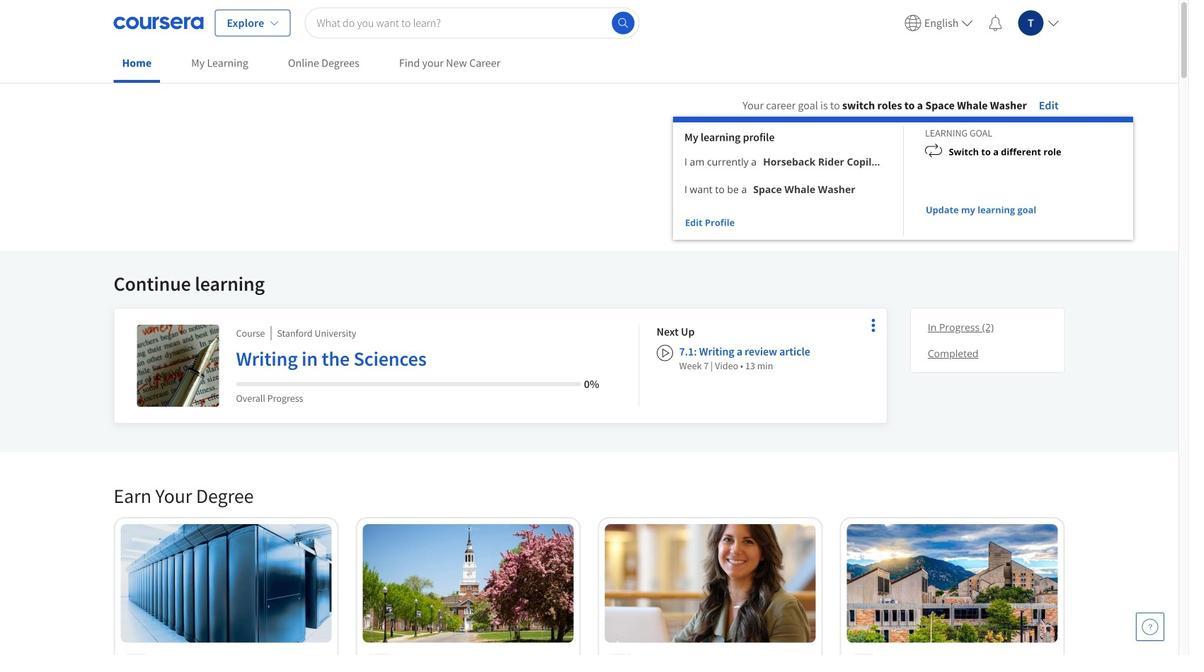 Task type: describe. For each thing, give the bounding box(es) containing it.
i am currently a space whale washer element
[[751, 179, 874, 200]]

earn your degree collection element
[[105, 461, 1073, 655]]



Task type: locate. For each thing, give the bounding box(es) containing it.
coursera image
[[114, 12, 204, 34]]

i am currently a horseback rider copilot element
[[760, 151, 884, 173]]

None search field
[[305, 7, 640, 39]]

help center image
[[1142, 619, 1159, 636]]

region
[[673, 117, 1133, 240]]

What do you want to learn? text field
[[305, 7, 640, 39]]

writing in the sciences image
[[137, 325, 219, 407]]

more option for writing in the sciences image
[[863, 316, 883, 336]]



Task type: vqa. For each thing, say whether or not it's contained in the screenshot.
I Am Currently A Space Whale Washer element
yes



